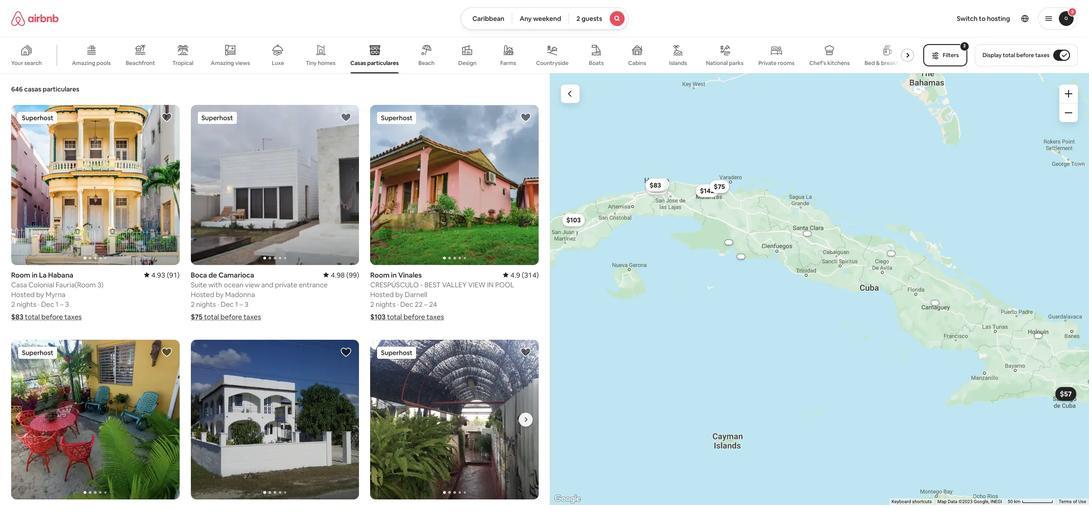 Task type: locate. For each thing, give the bounding box(es) containing it.
2 · from the left
[[218, 300, 219, 309]]

0 horizontal spatial hosted
[[11, 290, 35, 299]]

google map
showing 21 stays. region
[[550, 73, 1090, 506]]

tropical
[[173, 59, 194, 67]]

keyboard
[[892, 500, 912, 505]]

3 button
[[1039, 7, 1079, 30]]

hosting
[[988, 14, 1011, 23]]

·
[[38, 300, 40, 309], [218, 300, 219, 309], [397, 300, 399, 309]]

in for la
[[32, 271, 38, 280]]

1 by from the left
[[36, 290, 44, 299]]

by down colonial
[[36, 290, 44, 299]]

casas
[[351, 59, 366, 67]]

3 hosted from the left
[[371, 290, 394, 299]]

3 dec from the left
[[401, 300, 414, 309]]

terms
[[1060, 500, 1073, 505]]

fauria(room
[[56, 281, 96, 289]]

google,
[[975, 500, 990, 505]]

3 · from the left
[[397, 300, 399, 309]]

casas
[[24, 85, 41, 93]]

· down colonial
[[38, 300, 40, 309]]

islands
[[670, 59, 688, 67]]

hosted
[[11, 290, 35, 299], [191, 290, 214, 299], [371, 290, 394, 299]]

$83 inside $83 button
[[650, 181, 661, 190]]

– for hosted by madonna
[[240, 300, 243, 309]]

any weekend
[[520, 14, 562, 23]]

hosted inside room in vinales crespúsculo - best valley view in pool hosted by darnell 2 nights · dec 22 – 24 $103 total before taxes
[[371, 290, 394, 299]]

dec inside boca de camarioca suite with ocean view and private entrance hosted by madonna 2 nights · dec 1 – 3 $75 total before taxes
[[221, 300, 234, 309]]

– down myrna
[[60, 300, 64, 309]]

3
[[1072, 9, 1075, 15], [964, 43, 967, 49], [65, 300, 69, 309], [245, 300, 249, 309]]

$148
[[651, 180, 666, 189]]

0 vertical spatial particulares
[[368, 59, 399, 67]]

1 horizontal spatial dec
[[221, 300, 234, 309]]

caribbean button
[[461, 7, 513, 30]]

vinales
[[399, 271, 422, 280]]

boca
[[191, 271, 207, 280]]

1 – from the left
[[60, 300, 64, 309]]

1 hosted from the left
[[11, 290, 35, 299]]

$103
[[567, 216, 581, 225], [371, 313, 386, 321]]

any weekend button
[[512, 7, 570, 30]]

2 left the guests
[[577, 14, 581, 23]]

4.98 (99)
[[331, 271, 359, 280]]

$84 button
[[648, 178, 668, 191]]

2 down crespúsculo on the bottom left of page
[[371, 300, 375, 309]]

$94 button
[[648, 179, 668, 192]]

nights down crespúsculo on the bottom left of page
[[376, 300, 396, 309]]

dec left 22
[[401, 300, 414, 309]]

pool
[[496, 281, 514, 289]]

before inside boca de camarioca suite with ocean view and private entrance hosted by madonna 2 nights · dec 1 – 3 $75 total before taxes
[[221, 313, 242, 321]]

$57
[[1061, 390, 1072, 399]]

inegi
[[991, 500, 1003, 505]]

dec down myrna
[[41, 300, 54, 309]]

before
[[1017, 52, 1035, 59], [41, 313, 63, 321], [221, 313, 242, 321], [404, 313, 425, 321]]

by inside room in vinales crespúsculo - best valley view in pool hosted by darnell 2 nights · dec 22 – 24 $103 total before taxes
[[396, 290, 404, 299]]

total inside button
[[1004, 52, 1016, 59]]

1 horizontal spatial –
[[240, 300, 243, 309]]

design
[[459, 59, 477, 67]]

hosted down crespúsculo on the bottom left of page
[[371, 290, 394, 299]]

room up crespúsculo on the bottom left of page
[[371, 271, 390, 280]]

taxes down myrna
[[65, 313, 82, 321]]

2 down suite
[[191, 300, 195, 309]]

1 vertical spatial $83
[[11, 313, 23, 321]]

4.9 (314)
[[511, 271, 539, 280]]

0 horizontal spatial dec
[[41, 300, 54, 309]]

1 horizontal spatial 1
[[235, 300, 238, 309]]

camarioca
[[219, 271, 254, 280]]

in inside room in vinales crespúsculo - best valley view in pool hosted by darnell 2 nights · dec 22 – 24 $103 total before taxes
[[391, 271, 397, 280]]

myrna
[[46, 290, 65, 299]]

$103 inside button
[[567, 216, 581, 225]]

1 nights from the left
[[17, 300, 36, 309]]

$75 inside boca de camarioca suite with ocean view and private entrance hosted by madonna 2 nights · dec 1 – 3 $75 total before taxes
[[191, 313, 203, 321]]

by
[[36, 290, 44, 299], [216, 290, 224, 299], [396, 290, 404, 299]]

before inside room in vinales crespúsculo - best valley view in pool hosted by darnell 2 nights · dec 22 – 24 $103 total before taxes
[[404, 313, 425, 321]]

1 horizontal spatial $75
[[714, 183, 725, 191]]

total right display
[[1004, 52, 1016, 59]]

2 horizontal spatial nights
[[376, 300, 396, 309]]

hosted down casa in the bottom left of the page
[[11, 290, 35, 299]]

before down myrna
[[41, 313, 63, 321]]

2 horizontal spatial –
[[424, 300, 428, 309]]

zoom out image
[[1066, 109, 1073, 117]]

homes
[[318, 59, 336, 67]]

by down crespúsculo on the bottom left of page
[[396, 290, 404, 299]]

beach
[[419, 59, 435, 67]]

-
[[421, 281, 423, 289]]

amazing left 'pools'
[[72, 59, 95, 67]]

· inside boca de camarioca suite with ocean view and private entrance hosted by madonna 2 nights · dec 1 – 3 $75 total before taxes
[[218, 300, 219, 309]]

group
[[0, 37, 918, 73], [11, 105, 180, 265], [191, 105, 359, 265], [371, 105, 539, 265], [11, 340, 180, 500], [191, 340, 359, 500], [371, 340, 708, 500]]

0 horizontal spatial $83
[[11, 313, 23, 321]]

add to wishlist: bed and breakfast in santiago de cuba image
[[521, 347, 532, 358]]

1 vertical spatial $75
[[191, 313, 203, 321]]

50 km button
[[1006, 499, 1057, 506]]

nights inside boca de camarioca suite with ocean view and private entrance hosted by madonna 2 nights · dec 1 – 3 $75 total before taxes
[[196, 300, 216, 309]]

2 inside the room in la habana casa colonial fauria(room 3) hosted by myrna 2 nights · dec 1 – 3 $83 total before taxes
[[11, 300, 15, 309]]

casas particulares
[[351, 59, 399, 67]]

amazing views
[[211, 59, 250, 67]]

bed & breakfasts
[[865, 59, 910, 67]]

1 in from the left
[[32, 271, 38, 280]]

dec inside room in vinales crespúsculo - best valley view in pool hosted by darnell 2 nights · dec 22 – 24 $103 total before taxes
[[401, 300, 414, 309]]

0 horizontal spatial ·
[[38, 300, 40, 309]]

room inside the room in la habana casa colonial fauria(room 3) hosted by myrna 2 nights · dec 1 – 3 $83 total before taxes
[[11, 271, 30, 280]]

hosted for hosted by darnell
[[371, 290, 394, 299]]

amazing for amazing views
[[211, 59, 234, 67]]

– inside room in vinales crespúsculo - best valley view in pool hosted by darnell 2 nights · dec 22 – 24 $103 total before taxes
[[424, 300, 428, 309]]

$91
[[653, 181, 664, 190]]

3 by from the left
[[396, 290, 404, 299]]

$75 button
[[710, 180, 730, 193]]

keyboard shortcuts
[[892, 500, 933, 505]]

2 horizontal spatial dec
[[401, 300, 414, 309]]

nights inside the room in la habana casa colonial fauria(room 3) hosted by myrna 2 nights · dec 1 – 3 $83 total before taxes
[[17, 300, 36, 309]]

room inside room in vinales crespúsculo - best valley view in pool hosted by darnell 2 nights · dec 22 – 24 $103 total before taxes
[[371, 271, 390, 280]]

taxes down 3 dropdown button
[[1036, 52, 1050, 59]]

0 horizontal spatial –
[[60, 300, 64, 309]]

1 · from the left
[[38, 300, 40, 309]]

1 horizontal spatial $83
[[650, 181, 661, 190]]

1 1 from the left
[[56, 300, 58, 309]]

taxes inside room in vinales crespúsculo - best valley view in pool hosted by darnell 2 nights · dec 22 – 24 $103 total before taxes
[[427, 313, 444, 321]]

$91 button
[[649, 179, 668, 192]]

nights for hosted by madonna
[[196, 300, 216, 309]]

nights inside room in vinales crespúsculo - best valley view in pool hosted by darnell 2 nights · dec 22 – 24 $103 total before taxes
[[376, 300, 396, 309]]

madonna
[[225, 290, 255, 299]]

switch to hosting link
[[952, 9, 1017, 28]]

$103 button
[[562, 214, 585, 227]]

keyboard shortcuts button
[[892, 499, 933, 506]]

0 horizontal spatial particulares
[[43, 85, 79, 93]]

2 in from the left
[[391, 271, 397, 280]]

$51 button
[[710, 180, 729, 193]]

3 inside the room in la habana casa colonial fauria(room 3) hosted by myrna 2 nights · dec 1 – 3 $83 total before taxes
[[65, 300, 69, 309]]

0 vertical spatial $75
[[714, 183, 725, 191]]

taxes inside button
[[1036, 52, 1050, 59]]

None search field
[[461, 7, 629, 30]]

1 down madonna at the left of the page
[[235, 300, 238, 309]]

–
[[60, 300, 64, 309], [240, 300, 243, 309], [424, 300, 428, 309]]

private
[[275, 281, 298, 289]]

2 horizontal spatial hosted
[[371, 290, 394, 299]]

$103 inside room in vinales crespúsculo - best valley view in pool hosted by darnell 2 nights · dec 22 – 24 $103 total before taxes
[[371, 313, 386, 321]]

0 horizontal spatial 1
[[56, 300, 58, 309]]

by down with
[[216, 290, 224, 299]]

$75 inside button
[[714, 183, 725, 191]]

taxes down 24 at bottom left
[[427, 313, 444, 321]]

total down with
[[204, 313, 219, 321]]

2 hosted from the left
[[191, 290, 214, 299]]

nights down suite
[[196, 300, 216, 309]]

0 horizontal spatial $75
[[191, 313, 203, 321]]

2 nights from the left
[[196, 300, 216, 309]]

· inside room in vinales crespúsculo - best valley view in pool hosted by darnell 2 nights · dec 22 – 24 $103 total before taxes
[[397, 300, 399, 309]]

1 dec from the left
[[41, 300, 54, 309]]

2 horizontal spatial ·
[[397, 300, 399, 309]]

1 inside boca de camarioca suite with ocean view and private entrance hosted by madonna 2 nights · dec 1 – 3 $75 total before taxes
[[235, 300, 238, 309]]

best
[[425, 281, 441, 289]]

in
[[487, 281, 494, 289]]

google image
[[553, 494, 583, 506]]

3 nights from the left
[[376, 300, 396, 309]]

$83
[[650, 181, 661, 190], [11, 313, 23, 321]]

dec
[[41, 300, 54, 309], [221, 300, 234, 309], [401, 300, 414, 309]]

total down colonial
[[25, 313, 40, 321]]

2 1 from the left
[[235, 300, 238, 309]]

total down crespúsculo on the bottom left of page
[[387, 313, 402, 321]]

1 horizontal spatial in
[[391, 271, 397, 280]]

1 horizontal spatial by
[[216, 290, 224, 299]]

3 – from the left
[[424, 300, 428, 309]]

1 horizontal spatial ·
[[218, 300, 219, 309]]

1 horizontal spatial room
[[371, 271, 390, 280]]

before down madonna at the left of the page
[[221, 313, 242, 321]]

any
[[520, 14, 532, 23]]

1 room from the left
[[11, 271, 30, 280]]

2 inside button
[[577, 14, 581, 23]]

before down 22
[[404, 313, 425, 321]]

total inside boca de camarioca suite with ocean view and private entrance hosted by madonna 2 nights · dec 1 – 3 $75 total before taxes
[[204, 313, 219, 321]]

– inside boca de camarioca suite with ocean view and private entrance hosted by madonna 2 nights · dec 1 – 3 $75 total before taxes
[[240, 300, 243, 309]]

chef's kitchens
[[810, 59, 850, 67]]

· down with
[[218, 300, 219, 309]]

1 horizontal spatial amazing
[[211, 59, 234, 67]]

nights for hosted by darnell
[[376, 300, 396, 309]]

0 horizontal spatial nights
[[17, 300, 36, 309]]

before right display
[[1017, 52, 1035, 59]]

taxes down madonna at the left of the page
[[244, 313, 261, 321]]

dec inside the room in la habana casa colonial fauria(room 3) hosted by myrna 2 nights · dec 1 – 3 $83 total before taxes
[[41, 300, 54, 309]]

total inside room in vinales crespúsculo - best valley view in pool hosted by darnell 2 nights · dec 22 – 24 $103 total before taxes
[[387, 313, 402, 321]]

· down crespúsculo on the bottom left of page
[[397, 300, 399, 309]]

in inside the room in la habana casa colonial fauria(room 3) hosted by myrna 2 nights · dec 1 – 3 $83 total before taxes
[[32, 271, 38, 280]]

0 horizontal spatial by
[[36, 290, 44, 299]]

switch
[[958, 14, 978, 23]]

0 horizontal spatial amazing
[[72, 59, 95, 67]]

2 horizontal spatial by
[[396, 290, 404, 299]]

hosted inside boca de camarioca suite with ocean view and private entrance hosted by madonna 2 nights · dec 1 – 3 $75 total before taxes
[[191, 290, 214, 299]]

nights down casa in the bottom left of the page
[[17, 300, 36, 309]]

suite
[[191, 281, 207, 289]]

2 dec from the left
[[221, 300, 234, 309]]

2 by from the left
[[216, 290, 224, 299]]

total
[[1004, 52, 1016, 59], [25, 313, 40, 321], [204, 313, 219, 321], [387, 313, 402, 321]]

1
[[56, 300, 58, 309], [235, 300, 238, 309]]

0 horizontal spatial $103
[[371, 313, 386, 321]]

4.98 out of 5 average rating,  99 reviews image
[[324, 271, 359, 280]]

0 vertical spatial $83
[[650, 181, 661, 190]]

of
[[1074, 500, 1078, 505]]

2 inside room in vinales crespúsculo - best valley view in pool hosted by darnell 2 nights · dec 22 – 24 $103 total before taxes
[[371, 300, 375, 309]]

1 down myrna
[[56, 300, 58, 309]]

parks
[[730, 59, 744, 67]]

0 vertical spatial $103
[[567, 216, 581, 225]]

amazing left views
[[211, 59, 234, 67]]

2 – from the left
[[240, 300, 243, 309]]

(99)
[[347, 271, 359, 280]]

view
[[469, 281, 486, 289]]

(314)
[[522, 271, 539, 280]]

tiny homes
[[306, 59, 336, 67]]

0 horizontal spatial room
[[11, 271, 30, 280]]

2 room from the left
[[371, 271, 390, 280]]

1 horizontal spatial $103
[[567, 216, 581, 225]]

646
[[11, 85, 23, 93]]

by inside boca de camarioca suite with ocean view and private entrance hosted by madonna 2 nights · dec 1 – 3 $75 total before taxes
[[216, 290, 224, 299]]

by for hosted by madonna
[[216, 290, 224, 299]]

in up crespúsculo on the bottom left of page
[[391, 271, 397, 280]]

· for hosted by darnell
[[397, 300, 399, 309]]

hosted down suite
[[191, 290, 214, 299]]

– down madonna at the left of the page
[[240, 300, 243, 309]]

1 vertical spatial $103
[[371, 313, 386, 321]]

1 horizontal spatial hosted
[[191, 290, 214, 299]]

2
[[577, 14, 581, 23], [11, 300, 15, 309], [191, 300, 195, 309], [371, 300, 375, 309]]

0 horizontal spatial in
[[32, 271, 38, 280]]

– right 22
[[424, 300, 428, 309]]

room up casa in the bottom left of the page
[[11, 271, 30, 280]]

dec down madonna at the left of the page
[[221, 300, 234, 309]]

1 inside the room in la habana casa colonial fauria(room 3) hosted by myrna 2 nights · dec 1 – 3 $83 total before taxes
[[56, 300, 58, 309]]

$127 button
[[646, 182, 669, 195]]

in left "la"
[[32, 271, 38, 280]]

1 horizontal spatial nights
[[196, 300, 216, 309]]

2 down casa in the bottom left of the page
[[11, 300, 15, 309]]



Task type: vqa. For each thing, say whether or not it's contained in the screenshot.


Task type: describe. For each thing, give the bounding box(es) containing it.
before inside button
[[1017, 52, 1035, 59]]

hosted inside the room in la habana casa colonial fauria(room 3) hosted by myrna 2 nights · dec 1 – 3 $83 total before taxes
[[11, 290, 35, 299]]

2 inside boca de camarioca suite with ocean view and private entrance hosted by madonna 2 nights · dec 1 – 3 $75 total before taxes
[[191, 300, 195, 309]]

caribbean
[[473, 14, 505, 23]]

shortcuts
[[913, 500, 933, 505]]

kitchens
[[828, 59, 850, 67]]

room in vinales crespúsculo - best valley view in pool hosted by darnell 2 nights · dec 22 – 24 $103 total before taxes
[[371, 271, 514, 321]]

add to wishlist: place to stay in playa giron image
[[341, 347, 352, 358]]

dec for hosted by madonna
[[221, 300, 234, 309]]

rooms
[[778, 59, 795, 67]]

3)
[[97, 281, 104, 289]]

display total before taxes button
[[975, 44, 1079, 66]]

taxes inside the room in la habana casa colonial fauria(room 3) hosted by myrna 2 nights · dec 1 – 3 $83 total before taxes
[[65, 313, 82, 321]]

add to wishlist: boca de camarioca image
[[341, 112, 352, 123]]

profile element
[[640, 0, 1079, 37]]

casa
[[11, 281, 27, 289]]

$51
[[715, 183, 725, 191]]

(91)
[[167, 271, 180, 280]]

amazing pools
[[72, 59, 111, 67]]

$148 button
[[647, 178, 670, 191]]

breakfasts
[[882, 59, 910, 67]]

view
[[245, 281, 260, 289]]

search
[[24, 59, 42, 67]]

km
[[1015, 500, 1021, 505]]

darnell
[[405, 290, 428, 299]]

by inside the room in la habana casa colonial fauria(room 3) hosted by myrna 2 nights · dec 1 – 3 $83 total before taxes
[[36, 290, 44, 299]]

none search field containing caribbean
[[461, 7, 629, 30]]

· inside the room in la habana casa colonial fauria(room 3) hosted by myrna 2 nights · dec 1 – 3 $83 total before taxes
[[38, 300, 40, 309]]

pools
[[96, 59, 111, 67]]

hosted for hosted by madonna
[[191, 290, 214, 299]]

2 guests
[[577, 14, 603, 23]]

map
[[938, 500, 947, 505]]

by for hosted by darnell
[[396, 290, 404, 299]]

your
[[11, 59, 23, 67]]

taxes inside boca de camarioca suite with ocean view and private entrance hosted by madonna 2 nights · dec 1 – 3 $75 total before taxes
[[244, 313, 261, 321]]

valley
[[442, 281, 467, 289]]

zoom in image
[[1066, 90, 1073, 98]]

amazing for amazing pools
[[72, 59, 95, 67]]

private
[[759, 59, 777, 67]]

your search
[[11, 59, 42, 67]]

cabins
[[629, 59, 647, 67]]

room for room in la habana casa colonial fauria(room 3) hosted by myrna 2 nights · dec 1 – 3 $83 total before taxes
[[11, 271, 30, 280]]

4.9 out of 5 average rating,  314 reviews image
[[503, 271, 539, 280]]

$83 inside the room in la habana casa colonial fauria(room 3) hosted by myrna 2 nights · dec 1 – 3 $83 total before taxes
[[11, 313, 23, 321]]

map data ©2023 google, inegi
[[938, 500, 1003, 505]]

countryside
[[537, 59, 569, 67]]

luxe
[[272, 59, 284, 67]]

tiny
[[306, 59, 317, 67]]

add to wishlist: santa clara image
[[161, 347, 172, 358]]

switch to hosting
[[958, 14, 1011, 23]]

display
[[983, 52, 1002, 59]]

terms of use link
[[1060, 500, 1087, 505]]

1 vertical spatial particulares
[[43, 85, 79, 93]]

in for vinales
[[391, 271, 397, 280]]

with
[[208, 281, 222, 289]]

$142
[[700, 187, 715, 195]]

weekend
[[534, 14, 562, 23]]

data
[[949, 500, 958, 505]]

4.93
[[151, 271, 165, 280]]

guests
[[582, 14, 603, 23]]

national
[[707, 59, 728, 67]]

· for hosted by madonna
[[218, 300, 219, 309]]

ocean
[[224, 281, 244, 289]]

&
[[877, 59, 881, 67]]

entrance
[[299, 281, 328, 289]]

la
[[39, 271, 47, 280]]

chef's
[[810, 59, 827, 67]]

display total before taxes
[[983, 52, 1050, 59]]

4.9
[[511, 271, 521, 280]]

beachfront
[[126, 59, 155, 67]]

and
[[261, 281, 274, 289]]

farms
[[501, 59, 517, 67]]

add to wishlist: room in vinales image
[[521, 112, 532, 123]]

$57 button
[[1056, 387, 1077, 401]]

dec for hosted by darnell
[[401, 300, 414, 309]]

to
[[980, 14, 986, 23]]

crespúsculo
[[371, 281, 419, 289]]

646 casas particulares
[[11, 85, 79, 93]]

add to wishlist: room in la habana image
[[161, 112, 172, 123]]

1 horizontal spatial particulares
[[368, 59, 399, 67]]

2 guests button
[[569, 7, 629, 30]]

24
[[429, 300, 437, 309]]

22
[[415, 300, 423, 309]]

– inside the room in la habana casa colonial fauria(room 3) hosted by myrna 2 nights · dec 1 – 3 $83 total before taxes
[[60, 300, 64, 309]]

group containing amazing views
[[0, 37, 918, 73]]

$84
[[652, 181, 664, 189]]

– for hosted by darnell
[[424, 300, 428, 309]]

boats
[[589, 59, 604, 67]]

private rooms
[[759, 59, 795, 67]]

4.98
[[331, 271, 345, 280]]

filters button
[[924, 44, 968, 66]]

$83 button
[[646, 179, 666, 192]]

3 inside boca de camarioca suite with ocean view and private entrance hosted by madonna 2 nights · dec 1 – 3 $75 total before taxes
[[245, 300, 249, 309]]

50 km
[[1009, 500, 1022, 505]]

3 inside 3 dropdown button
[[1072, 9, 1075, 15]]

views
[[235, 59, 250, 67]]

50
[[1009, 500, 1014, 505]]

room in la habana casa colonial fauria(room 3) hosted by myrna 2 nights · dec 1 – 3 $83 total before taxes
[[11, 271, 104, 321]]

total inside the room in la habana casa colonial fauria(room 3) hosted by myrna 2 nights · dec 1 – 3 $83 total before taxes
[[25, 313, 40, 321]]

before inside the room in la habana casa colonial fauria(room 3) hosted by myrna 2 nights · dec 1 – 3 $83 total before taxes
[[41, 313, 63, 321]]

©2023
[[959, 500, 973, 505]]

4.93 out of 5 average rating,  91 reviews image
[[144, 271, 180, 280]]

room for room in vinales crespúsculo - best valley view in pool hosted by darnell 2 nights · dec 22 – 24 $103 total before taxes
[[371, 271, 390, 280]]



